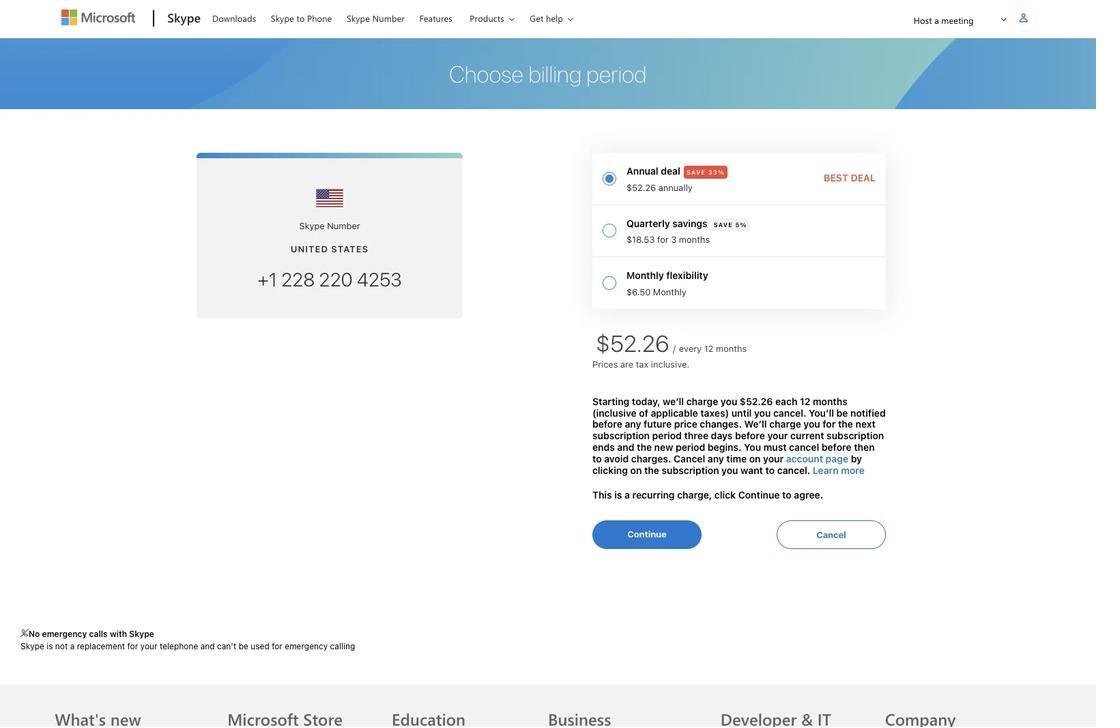 Task type: locate. For each thing, give the bounding box(es) containing it.
save left 5%
[[714, 221, 733, 228]]

continue inside 'button'
[[628, 529, 667, 540]]

$52.26 up are
[[596, 330, 670, 357]]

help
[[546, 12, 563, 24]]

0 horizontal spatial number
[[327, 221, 360, 231]]

subscription up charge,
[[662, 465, 719, 476]]

0 horizontal spatial on
[[631, 465, 642, 476]]

3
[[671, 234, 677, 245]]

months inside starting today, we'll charge you $52.26 each 12 months (inclusive of applicable taxes) until you cancel. you'll be notified before any future price changes. we'll charge you for the next subscription period three days before your current subscription ends and the new period begins. you must cancel before then to avoid charges. cancel any time on your
[[813, 396, 848, 407]]

0 vertical spatial number
[[372, 12, 405, 24]]

a inside main content
[[625, 490, 630, 501]]

cancel inside button
[[817, 530, 846, 541]]

skype number
[[347, 12, 405, 24], [299, 221, 360, 231]]

save
[[687, 169, 706, 176], [714, 221, 733, 228]]

1 vertical spatial cancel
[[817, 530, 846, 541]]

skype number up the united states
[[299, 221, 360, 231]]

2 vertical spatial months
[[813, 396, 848, 407]]

the inside by clicking on the subscription you want to cancel.
[[644, 465, 659, 476]]

0 vertical spatial save
[[687, 169, 706, 176]]

1 horizontal spatial 12
[[800, 396, 811, 407]]

1 horizontal spatial charge
[[770, 419, 801, 430]]

this
[[593, 490, 612, 501]]

charge down the each
[[770, 419, 801, 430]]

microsoft image
[[62, 10, 135, 25]]

1 horizontal spatial any
[[708, 453, 724, 465]]

skype up "united"
[[299, 221, 325, 231]]

time
[[727, 453, 747, 465]]

before down starting at the bottom of the page
[[593, 419, 623, 430]]

period down price
[[676, 442, 705, 453]]

$52.26 down annual
[[627, 182, 656, 193]]

cancel down the agree.
[[817, 530, 846, 541]]

1 horizontal spatial cancel
[[817, 530, 846, 541]]

2 horizontal spatial months
[[813, 396, 848, 407]]

0 vertical spatial is
[[615, 490, 622, 501]]

the left next
[[838, 419, 853, 430]]

1 vertical spatial a
[[625, 490, 630, 501]]

0 vertical spatial cancel.
[[773, 407, 807, 419]]

1 vertical spatial your
[[763, 453, 784, 465]]

united states
[[291, 244, 369, 254]]

skype number right phone
[[347, 12, 405, 24]]

0 vertical spatial any
[[625, 419, 641, 430]]

1 vertical spatial number
[[327, 221, 360, 231]]

cancel. up current
[[773, 407, 807, 419]]

begins.
[[708, 442, 742, 453]]

is
[[615, 490, 622, 501], [47, 642, 53, 652]]

emergency up not
[[42, 630, 87, 640]]

you'll
[[809, 407, 834, 419]]

4 heading from the left
[[548, 685, 704, 728]]

1 horizontal spatial continue
[[738, 490, 780, 501]]

your right we'll
[[768, 430, 788, 442]]

your left telephone
[[140, 642, 157, 652]]

save inside quarterly savings save 5% $18.53 for 3 months
[[714, 221, 733, 228]]

0 vertical spatial your
[[768, 430, 788, 442]]

and left can't
[[200, 642, 215, 652]]

1 vertical spatial save
[[714, 221, 733, 228]]

$52.26
[[627, 182, 656, 193], [596, 330, 670, 357], [740, 396, 773, 407]]

0 horizontal spatial continue
[[628, 529, 667, 540]]

charges.
[[631, 453, 671, 465]]

we'll
[[663, 396, 684, 407]]

1 vertical spatial $52.26
[[596, 330, 670, 357]]

is right this
[[615, 490, 622, 501]]

1 vertical spatial months
[[716, 343, 747, 354]]

number left features
[[372, 12, 405, 24]]

1 vertical spatial be
[[239, 642, 248, 652]]

continue down the recurring
[[628, 529, 667, 540]]

for inside quarterly savings save 5% $18.53 for 3 months
[[657, 234, 669, 245]]

is inside main content
[[615, 490, 622, 501]]

page
[[826, 453, 849, 465]]

none radio containing annual deal
[[593, 153, 886, 205]]

skype right phone
[[347, 12, 370, 24]]

save inside annual deal save 33% $52.26 annually
[[687, 169, 706, 176]]

number up states
[[327, 221, 360, 231]]

account page link
[[786, 453, 849, 465]]

1 vertical spatial and
[[200, 642, 215, 652]]

a right host
[[935, 14, 939, 26]]

0 horizontal spatial months
[[679, 234, 710, 245]]

none radio annual deal save 33%
[[593, 153, 886, 205]]

1 horizontal spatial months
[[716, 343, 747, 354]]

applicable
[[651, 407, 698, 419]]

1 horizontal spatial is
[[615, 490, 622, 501]]

on right avoid
[[631, 465, 642, 476]]

1 vertical spatial monthly
[[653, 287, 687, 298]]

cancel down three
[[674, 453, 705, 465]]

12 right the each
[[800, 396, 811, 407]]

host a meeting link
[[902, 3, 986, 38]]

1 horizontal spatial number
[[372, 12, 405, 24]]

cancel
[[789, 442, 819, 453]]

skype
[[167, 10, 201, 26], [271, 12, 294, 24], [347, 12, 370, 24], [299, 221, 325, 231], [129, 630, 154, 640], [20, 642, 44, 652]]

0 vertical spatial continue
[[738, 490, 780, 501]]

1 vertical spatial emergency
[[285, 642, 328, 652]]

None radio
[[593, 153, 886, 205], [593, 258, 886, 309], [593, 258, 886, 309]]

12 right every
[[704, 343, 714, 354]]

1 vertical spatial continue
[[628, 529, 667, 540]]

2 vertical spatial a
[[70, 642, 75, 652]]

$52.26 inside annual deal save 33% $52.26 annually
[[627, 182, 656, 193]]

3 heading from the left
[[392, 685, 540, 728]]

skype to phone link
[[265, 1, 338, 33]]

1 vertical spatial any
[[708, 453, 724, 465]]

monthly flexibility $6.50 monthly
[[627, 270, 708, 298]]

be
[[837, 407, 848, 419], [239, 642, 248, 652]]

be inside starting today, we'll charge you $52.26 each 12 months (inclusive of applicable taxes) until you cancel. you'll be notified before any future price changes. we'll charge you for the next subscription period three days before your current subscription ends and the new period begins. you must cancel before then to avoid charges. cancel any time on your
[[837, 407, 848, 419]]

skype down no
[[20, 642, 44, 652]]

footer resource links element
[[0, 685, 1096, 728]]

meeting
[[942, 14, 974, 26]]

2 vertical spatial the
[[644, 465, 659, 476]]

before up learn more
[[822, 442, 852, 453]]

0 vertical spatial a
[[935, 14, 939, 26]]

the left new
[[637, 442, 652, 453]]

2 vertical spatial $52.26
[[740, 396, 773, 407]]

quarterly
[[627, 217, 670, 229]]

for up page
[[823, 419, 836, 430]]

any left time
[[708, 453, 724, 465]]

continue
[[738, 490, 780, 501], [628, 529, 667, 540]]

0 horizontal spatial save
[[687, 169, 706, 176]]

get
[[530, 12, 544, 24]]

ends
[[593, 442, 615, 453]]

monthly up $6.50 at right
[[627, 270, 664, 281]]

subscription up the by at bottom right
[[827, 430, 884, 442]]

new
[[654, 442, 673, 453]]

0 vertical spatial 12
[[704, 343, 714, 354]]

annual deal save 33% $52.26 annually
[[627, 165, 725, 193]]

none radio containing quarterly savings
[[593, 205, 886, 258]]

heading
[[55, 685, 211, 728], [227, 685, 376, 728], [392, 685, 540, 728], [548, 685, 704, 728], [721, 685, 869, 728], [885, 685, 1033, 728]]

products button
[[461, 1, 525, 35]]

to left avoid
[[593, 453, 602, 465]]

1 vertical spatial skype number
[[299, 221, 360, 231]]

emergency
[[42, 630, 87, 640], [285, 642, 328, 652]]

0 horizontal spatial charge
[[687, 396, 718, 407]]

save for deal
[[687, 169, 706, 176]]

to left phone
[[297, 12, 305, 24]]

12 inside starting today, we'll charge you $52.26 each 12 months (inclusive of applicable taxes) until you cancel. you'll be notified before any future price changes. we'll charge you for the next subscription period three days before your current subscription ends and the new period begins. you must cancel before then to avoid charges. cancel any time on your
[[800, 396, 811, 407]]

0 vertical spatial $52.26
[[627, 182, 656, 193]]

be right you'll
[[837, 407, 848, 419]]

before down 'until'
[[735, 430, 765, 442]]

1 horizontal spatial and
[[617, 442, 635, 453]]

host
[[914, 14, 932, 26]]

on inside starting today, we'll charge you $52.26 each 12 months (inclusive of applicable taxes) until you cancel. you'll be notified before any future price changes. we'll charge you for the next subscription period three days before your current subscription ends and the new period begins. you must cancel before then to avoid charges. cancel any time on your
[[749, 453, 761, 465]]

you up the 'cancel'
[[804, 419, 820, 430]]

subscription
[[593, 430, 650, 442], [827, 430, 884, 442], [662, 465, 719, 476]]

to right the want
[[766, 465, 775, 476]]

subscription up avoid
[[593, 430, 650, 442]]

0 vertical spatial the
[[838, 419, 853, 430]]

quarterly savings save 5% $18.53 for 3 months
[[627, 217, 747, 245]]

220
[[319, 268, 353, 291]]

for
[[657, 234, 669, 245], [823, 419, 836, 430], [127, 642, 138, 652], [272, 642, 283, 652]]

1 vertical spatial 12
[[800, 396, 811, 407]]

every
[[679, 343, 702, 354]]

months right every
[[716, 343, 747, 354]]

months
[[679, 234, 710, 245], [716, 343, 747, 354], [813, 396, 848, 407]]

is for a
[[615, 490, 622, 501]]

cancel. down the 'cancel'
[[777, 465, 811, 476]]

period right the 'billing'
[[587, 60, 647, 87]]

starting today, we'll charge you $52.26 each 12 months (inclusive of applicable taxes) until you cancel. you'll be notified before any future price changes. we'll charge you for the next subscription period three days before your current subscription ends and the new period begins. you must cancel before then to avoid charges. cancel any time on your
[[593, 396, 886, 465]]

months inside quarterly savings save 5% $18.53 for 3 months
[[679, 234, 710, 245]]

emergency left "calling" at bottom
[[285, 642, 328, 652]]

0 horizontal spatial 12
[[704, 343, 714, 354]]

months left notified
[[813, 396, 848, 407]]

is left not
[[47, 642, 53, 652]]

your right you
[[763, 453, 784, 465]]

to inside skype to phone link
[[297, 12, 305, 24]]

a right not
[[70, 642, 75, 652]]

period
[[587, 60, 647, 87], [652, 430, 682, 442], [676, 442, 705, 453]]

on inside by clicking on the subscription you want to cancel.
[[631, 465, 642, 476]]

0 vertical spatial and
[[617, 442, 635, 453]]

0 vertical spatial months
[[679, 234, 710, 245]]

12 inside $52.26 / every 12 months prices are tax inclusive.
[[704, 343, 714, 354]]

your
[[768, 430, 788, 442], [763, 453, 784, 465], [140, 642, 157, 652]]

a right this
[[625, 490, 630, 501]]

monthly
[[627, 270, 664, 281], [653, 287, 687, 298]]

228
[[281, 268, 315, 291]]

0 vertical spatial be
[[837, 407, 848, 419]]

main content
[[0, 38, 1096, 602]]

until
[[732, 407, 752, 419]]

$52.26 / every 12 months prices are tax inclusive.
[[593, 330, 747, 370]]

choose billing period option group
[[593, 153, 886, 309]]

cancel.
[[773, 407, 807, 419], [777, 465, 811, 476]]

any left 'future'
[[625, 419, 641, 430]]

12
[[704, 343, 714, 354], [800, 396, 811, 407]]

downloads link
[[206, 1, 262, 33]]

save left 33%
[[687, 169, 706, 176]]

then
[[854, 442, 875, 453]]

can't
[[217, 642, 236, 652]]

account page
[[786, 453, 849, 465]]

0 horizontal spatial cancel
[[674, 453, 705, 465]]

for left 3
[[657, 234, 669, 245]]

by clicking on the subscription you want to cancel.
[[593, 453, 862, 476]]

cancel
[[674, 453, 705, 465], [817, 530, 846, 541]]

the up the recurring
[[644, 465, 659, 476]]

$52.26 up we'll
[[740, 396, 773, 407]]

1 horizontal spatial subscription
[[662, 465, 719, 476]]

0 horizontal spatial emergency
[[42, 630, 87, 640]]

subscription inside by clicking on the subscription you want to cancel.
[[662, 465, 719, 476]]

1 horizontal spatial save
[[714, 221, 733, 228]]

and
[[617, 442, 635, 453], [200, 642, 215, 652]]

on right time
[[749, 453, 761, 465]]

0 vertical spatial skype number
[[347, 12, 405, 24]]

charge
[[687, 396, 718, 407], [770, 419, 801, 430]]

continue down the want
[[738, 490, 780, 501]]

skype right 'with'
[[129, 630, 154, 640]]

save for savings
[[714, 221, 733, 228]]

0 horizontal spatial be
[[239, 642, 248, 652]]

months down savings
[[679, 234, 710, 245]]

a
[[935, 14, 939, 26], [625, 490, 630, 501], [70, 642, 75, 652]]

2 horizontal spatial before
[[822, 442, 852, 453]]

0 horizontal spatial and
[[200, 642, 215, 652]]

charge up price
[[687, 396, 718, 407]]

0 vertical spatial cancel
[[674, 453, 705, 465]]

used
[[251, 642, 270, 652]]

1 vertical spatial cancel.
[[777, 465, 811, 476]]

be left used
[[239, 642, 248, 652]]

and right the ends
[[617, 442, 635, 453]]

number inside main content
[[327, 221, 360, 231]]

you left the want
[[722, 465, 738, 476]]

None radio
[[593, 205, 886, 258]]

1 vertical spatial is
[[47, 642, 53, 652]]

tax
[[636, 359, 649, 370]]

and inside starting today, we'll charge you $52.26 each 12 months (inclusive of applicable taxes) until you cancel. you'll be notified before any future price changes. we'll charge you for the next subscription period three days before your current subscription ends and the new period begins. you must cancel before then to avoid charges. cancel any time on your
[[617, 442, 635, 453]]

0 horizontal spatial is
[[47, 642, 53, 652]]

1 horizontal spatial on
[[749, 453, 761, 465]]

to left the agree.
[[782, 490, 792, 501]]

monthly down flexibility
[[653, 287, 687, 298]]

5%
[[736, 221, 747, 228]]

$52.26 inside starting today, we'll charge you $52.26 each 12 months (inclusive of applicable taxes) until you cancel. you'll be notified before any future price changes. we'll charge you for the next subscription period three days before your current subscription ends and the new period begins. you must cancel before then to avoid charges. cancel any time on your
[[740, 396, 773, 407]]

1 horizontal spatial a
[[625, 490, 630, 501]]

must
[[764, 442, 787, 453]]

1 horizontal spatial be
[[837, 407, 848, 419]]

no
[[29, 630, 40, 640]]

you inside by clicking on the subscription you want to cancel.
[[722, 465, 738, 476]]



Task type: describe. For each thing, give the bounding box(es) containing it.
0 vertical spatial monthly
[[627, 270, 664, 281]]

inclusive.
[[651, 359, 690, 370]]

choose
[[449, 60, 524, 87]]

1 heading from the left
[[55, 685, 211, 728]]

choose billing period united states + 1  2 2 8  2 2 0  4 2 5 3 element
[[449, 60, 647, 87]]

months inside $52.26 / every 12 months prices are tax inclusive.
[[716, 343, 747, 354]]

not
[[55, 642, 68, 652]]

price
[[674, 419, 698, 430]]

click
[[715, 490, 736, 501]]

us image
[[316, 185, 343, 212]]

to inside starting today, we'll charge you $52.26 each 12 months (inclusive of applicable taxes) until you cancel. you'll be notified before any future price changes. we'll charge you for the next subscription period three days before your current subscription ends and the new period begins. you must cancel before then to avoid charges. cancel any time on your
[[593, 453, 602, 465]]

2 heading from the left
[[227, 685, 376, 728]]

get help button
[[521, 1, 584, 35]]

0 horizontal spatial subscription
[[593, 430, 650, 442]]

deal
[[661, 165, 681, 177]]

no emergency calls with skype
[[29, 630, 154, 640]]

0 horizontal spatial a
[[70, 642, 75, 652]]

deal
[[851, 172, 876, 184]]

0 vertical spatial emergency
[[42, 630, 87, 640]]

days
[[711, 430, 733, 442]]

want
[[741, 465, 763, 476]]

1 horizontal spatial before
[[735, 430, 765, 442]]

(inclusive
[[593, 407, 637, 419]]

4253
[[357, 268, 402, 291]]

phone
[[307, 12, 332, 24]]

host a meeting
[[914, 14, 974, 26]]

best deal
[[824, 172, 876, 184]]

billing
[[529, 60, 582, 87]]

calls
[[89, 630, 108, 640]]

for right 'replacement'
[[127, 642, 138, 652]]

+1 228 220 4253
[[257, 268, 402, 291]]

0 horizontal spatial before
[[593, 419, 623, 430]]

you right 'until'
[[754, 407, 771, 419]]

skype inside main content
[[299, 221, 325, 231]]

5 heading from the left
[[721, 685, 869, 728]]

with
[[110, 630, 127, 640]]

by
[[851, 453, 862, 465]]

for inside starting today, we'll charge you $52.26 each 12 months (inclusive of applicable taxes) until you cancel. you'll be notified before any future price changes. we'll charge you for the next subscription period three days before your current subscription ends and the new period begins. you must cancel before then to avoid charges. cancel any time on your
[[823, 419, 836, 430]]

2 vertical spatial your
[[140, 642, 157, 652]]

three
[[684, 430, 709, 442]]

annual deal save 33% element
[[627, 163, 876, 194]]

period down applicable
[[652, 430, 682, 442]]

changes.
[[700, 419, 742, 430]]

prices
[[593, 359, 618, 370]]

cancel button
[[777, 521, 886, 550]]

recurring
[[633, 490, 675, 501]]

next
[[856, 419, 876, 430]]

cancel. inside by clicking on the subscription you want to cancel.
[[777, 465, 811, 476]]

telephone
[[160, 642, 198, 652]]

avoid
[[604, 453, 629, 465]]

features link
[[413, 1, 459, 33]]

to inside by clicking on the subscription you want to cancel.
[[766, 465, 775, 476]]

cancel inside starting today, we'll charge you $52.26 each 12 months (inclusive of applicable taxes) until you cancel. you'll be notified before any future price changes. we'll charge you for the next subscription period three days before your current subscription ends and the new period begins. you must cancel before then to avoid charges. cancel any time on your
[[674, 453, 705, 465]]

features
[[419, 12, 452, 24]]

annual
[[627, 165, 659, 177]]

continue button
[[593, 521, 702, 550]]

products
[[470, 12, 504, 24]]

skype left phone
[[271, 12, 294, 24]]

cancel. inside starting today, we'll charge you $52.26 each 12 months (inclusive of applicable taxes) until you cancel. you'll be notified before any future price changes. we'll charge you for the next subscription period three days before your current subscription ends and the new period begins. you must cancel before then to avoid charges. cancel any time on your
[[773, 407, 807, 419]]

starting
[[593, 396, 630, 407]]

replacement
[[77, 642, 125, 652]]

we'll
[[744, 419, 767, 430]]

clicking
[[593, 465, 628, 476]]

united
[[291, 244, 328, 254]]

$18.53
[[627, 234, 655, 245]]

0 horizontal spatial any
[[625, 419, 641, 430]]

2 horizontal spatial subscription
[[827, 430, 884, 442]]

notified
[[851, 407, 886, 419]]

learn more link
[[813, 465, 865, 476]]

downloads
[[212, 12, 256, 24]]

you
[[744, 442, 761, 453]]

6 heading from the left
[[885, 685, 1033, 728]]

for right used
[[272, 642, 283, 652]]

charge,
[[677, 490, 712, 501]]

are
[[621, 359, 634, 370]]

$52.26 inside $52.26 / every 12 months prices are tax inclusive.
[[596, 330, 670, 357]]

today,
[[632, 396, 660, 407]]

skype number inside skype number link
[[347, 12, 405, 24]]

you up changes.
[[721, 396, 738, 407]]

is for not
[[47, 642, 53, 652]]

skype left downloads
[[167, 10, 201, 26]]

1 vertical spatial charge
[[770, 419, 801, 430]]

account
[[786, 453, 823, 465]]

1 vertical spatial the
[[637, 442, 652, 453]]

0 vertical spatial charge
[[687, 396, 718, 407]]

annually
[[659, 182, 693, 193]]

more
[[841, 465, 865, 476]]

skype to phone
[[271, 12, 332, 24]]

+1
[[257, 268, 277, 291]]

2 horizontal spatial a
[[935, 14, 939, 26]]

agree.
[[794, 490, 823, 501]]

future
[[644, 419, 672, 430]]

skype number link
[[341, 1, 411, 33]]

taxes)
[[701, 407, 729, 419]]

skype number inside main content
[[299, 221, 360, 231]]

main content containing choose billing period
[[0, 38, 1096, 602]]

current
[[791, 430, 824, 442]]

calling
[[330, 642, 355, 652]]

1 horizontal spatial emergency
[[285, 642, 328, 652]]

skype is not a replacement for your telephone and can't be used for emergency calling
[[20, 642, 355, 652]]

none radio inside main content
[[593, 205, 886, 258]]

get help
[[530, 12, 563, 24]]

flexibility
[[666, 270, 708, 281]]

33%
[[708, 169, 725, 176]]

learn
[[813, 465, 839, 476]]

/
[[673, 343, 676, 354]]

choose billing period
[[449, 60, 647, 87]]

best
[[824, 172, 849, 184]]



Task type: vqa. For each thing, say whether or not it's contained in the screenshot.
radio at the right top of page
yes



